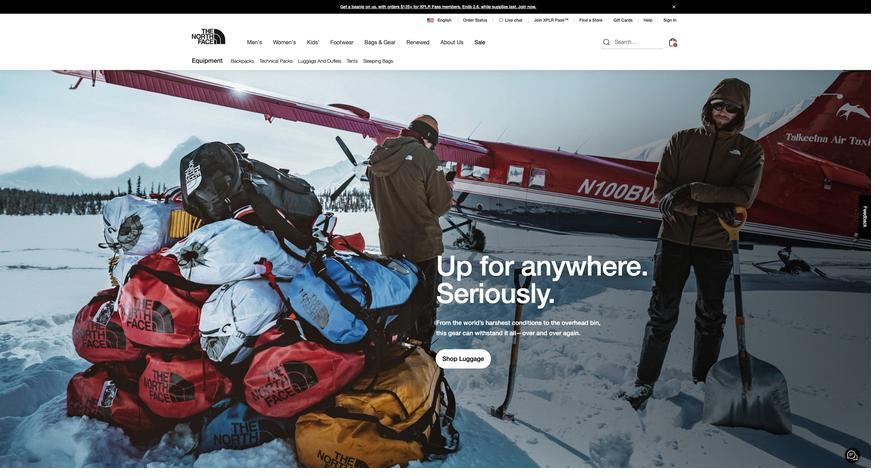 Task type: vqa. For each thing, say whether or not it's contained in the screenshot.
second Bottom Line: from the bottom of the page
no



Task type: describe. For each thing, give the bounding box(es) containing it.
kids'
[[307, 39, 320, 45]]

backpacks button
[[228, 57, 257, 66]]

and
[[318, 58, 326, 64]]

sign in button
[[664, 18, 677, 23]]

help
[[644, 18, 653, 23]]

from
[[437, 320, 451, 327]]

sale link
[[475, 33, 486, 51]]

find a store link
[[580, 18, 603, 23]]

equipment
[[192, 57, 223, 64]]

bags & gear link
[[365, 33, 396, 51]]

tents
[[347, 58, 358, 64]]

d
[[863, 215, 869, 217]]

join xplr pass™ link
[[535, 18, 569, 23]]

up for anywhere. seriously. main content
[[0, 52, 872, 469]]

us
[[457, 39, 464, 45]]

sleeping
[[364, 58, 381, 64]]

backpacks
[[231, 58, 254, 64]]

store
[[593, 18, 603, 23]]

last.
[[510, 4, 518, 9]]

get a beanie on us, with orders $125+ for xplr pass members. ends 2.6, while supplies last. join now. link
[[0, 0, 872, 14]]

the north face home page image
[[192, 29, 225, 44]]

order status
[[464, 18, 488, 23]]

up for anywhere. seriously.
[[437, 250, 649, 310]]

over
[[550, 330, 562, 337]]

Search search field
[[602, 35, 663, 49]]

women's
[[273, 39, 296, 45]]

renewed
[[407, 39, 430, 45]]

f
[[863, 206, 869, 209]]

footwear link
[[331, 33, 354, 51]]

to
[[544, 320, 550, 327]]

find
[[580, 18, 588, 23]]

overhead
[[562, 320, 589, 327]]

2 the from the left
[[551, 320, 561, 327]]

sale
[[475, 39, 486, 45]]

harshest
[[486, 320, 511, 327]]

status
[[475, 18, 488, 23]]

technical packs button
[[257, 57, 296, 66]]

1 horizontal spatial xplr
[[544, 18, 554, 23]]

order status link
[[464, 18, 488, 23]]

pass
[[432, 4, 441, 9]]

gift cards link
[[614, 18, 633, 23]]

order
[[464, 18, 474, 23]]

withstand
[[475, 330, 503, 337]]

members.
[[443, 4, 462, 9]]

1 e from the top
[[863, 209, 869, 212]]

cards
[[622, 18, 633, 23]]

get a beanie on us, with orders $125+ for xplr pass members. ends 2.6, while supplies last. join now.
[[341, 4, 537, 9]]

a for beanie
[[349, 4, 351, 9]]

all—over
[[510, 330, 535, 337]]

b
[[863, 217, 869, 220]]

1 horizontal spatial join
[[535, 18, 543, 23]]

from the world's harshest conditions to the overhead bin, this gear can withstand it all—over and over again.
[[437, 320, 601, 337]]

sleeping bags
[[364, 58, 393, 64]]

beanie
[[352, 4, 365, 9]]

about
[[441, 39, 456, 45]]

shop
[[443, 356, 458, 363]]

world's
[[464, 320, 484, 327]]

get
[[341, 4, 347, 9]]

close image
[[670, 5, 679, 8]]

a for store
[[589, 18, 592, 23]]

seriously.
[[437, 277, 556, 310]]

conditions
[[512, 320, 542, 327]]

can
[[463, 330, 474, 337]]

chat
[[515, 18, 523, 23]]

technical packs
[[260, 58, 293, 64]]

kids' link
[[307, 33, 320, 51]]

packs
[[280, 58, 293, 64]]

gift cards
[[614, 18, 633, 23]]

f e e d b a c k button
[[860, 195, 872, 238]]

duffels
[[328, 58, 342, 64]]

luggage inside "button"
[[298, 58, 317, 64]]

in
[[674, 18, 677, 23]]

luggage and duffels button
[[296, 57, 344, 66]]

help link
[[644, 18, 653, 23]]

men's link
[[247, 33, 262, 51]]

f e e d b a c k
[[863, 206, 869, 228]]

1 link
[[668, 37, 679, 48]]

1
[[675, 43, 677, 47]]



Task type: locate. For each thing, give the bounding box(es) containing it.
english link
[[428, 17, 453, 23]]

gear
[[384, 39, 396, 45]]

1 horizontal spatial for
[[480, 250, 514, 282]]

0 vertical spatial for
[[414, 4, 419, 9]]

0 horizontal spatial the
[[453, 320, 462, 327]]

up
[[437, 250, 473, 282]]

luggage left and
[[298, 58, 317, 64]]

0 vertical spatial luggage
[[298, 58, 317, 64]]

join inside get a beanie on us, with orders $125+ for xplr pass members. ends 2.6, while supplies last. join now. link
[[519, 4, 527, 9]]

luggage
[[298, 58, 317, 64], [460, 356, 485, 363]]

a stack of base camp duffels in red and blue on a snowy landscape in front of a small plane. image
[[0, 70, 872, 469]]

a up the k
[[863, 220, 869, 223]]

2 e from the top
[[863, 212, 869, 215]]

bags & gear
[[365, 39, 396, 45]]

live
[[506, 18, 513, 23]]

live chat button
[[499, 17, 524, 23]]

1 the from the left
[[453, 320, 462, 327]]

for
[[414, 4, 419, 9], [480, 250, 514, 282]]

1 vertical spatial join
[[535, 18, 543, 23]]

the
[[453, 320, 462, 327], [551, 320, 561, 327]]

shop luggage link
[[436, 350, 491, 369]]

bags left &
[[365, 39, 377, 45]]

search all image
[[603, 38, 611, 46]]

orders
[[388, 4, 400, 9]]

xplr left pass™
[[544, 18, 554, 23]]

live chat
[[506, 18, 523, 23]]

join down now.
[[535, 18, 543, 23]]

1 vertical spatial luggage
[[460, 356, 485, 363]]

2 horizontal spatial a
[[863, 220, 869, 223]]

0 horizontal spatial bags
[[365, 39, 377, 45]]

0 vertical spatial xplr
[[420, 4, 431, 9]]

it
[[505, 330, 508, 337]]

men's
[[247, 39, 262, 45]]

with
[[379, 4, 387, 9]]

&
[[379, 39, 382, 45]]

2.6,
[[473, 4, 480, 9]]

xplr left pass
[[420, 4, 431, 9]]

0 horizontal spatial a
[[349, 4, 351, 9]]

this
[[437, 330, 447, 337]]

c
[[863, 223, 869, 225]]

the right to
[[551, 320, 561, 327]]

k
[[863, 225, 869, 228]]

gear
[[449, 330, 461, 337]]

1 horizontal spatial a
[[589, 18, 592, 23]]

0 horizontal spatial join
[[519, 4, 527, 9]]

1 horizontal spatial the
[[551, 320, 561, 327]]

0 vertical spatial bags
[[365, 39, 377, 45]]

about us
[[441, 39, 464, 45]]

ends
[[463, 4, 472, 9]]

and
[[537, 330, 548, 337]]

e
[[863, 209, 869, 212], [863, 212, 869, 215]]

bin,
[[591, 320, 601, 327]]

sleeping bags button
[[361, 57, 396, 66]]

e up b
[[863, 212, 869, 215]]

shop luggage
[[443, 356, 485, 363]]

bags inside button
[[383, 58, 393, 64]]

sign in
[[664, 18, 677, 23]]

1 vertical spatial bags
[[383, 58, 393, 64]]

supplies
[[492, 4, 508, 9]]

2 vertical spatial a
[[863, 220, 869, 223]]

1 vertical spatial for
[[480, 250, 514, 282]]

join right last.
[[519, 4, 527, 9]]

0 horizontal spatial xplr
[[420, 4, 431, 9]]

gift
[[614, 18, 621, 23]]

renewed link
[[407, 33, 430, 51]]

0 vertical spatial join
[[519, 4, 527, 9]]

bags right sleeping
[[383, 58, 393, 64]]

1 vertical spatial xplr
[[544, 18, 554, 23]]

find a store
[[580, 18, 603, 23]]

the up gear
[[453, 320, 462, 327]]

now.
[[528, 4, 537, 9]]

luggage and duffels
[[298, 58, 342, 64]]

a
[[349, 4, 351, 9], [589, 18, 592, 23], [863, 220, 869, 223]]

e up the d
[[863, 209, 869, 212]]

0 horizontal spatial luggage
[[298, 58, 317, 64]]

a right find
[[589, 18, 592, 23]]

a right get
[[349, 4, 351, 9]]

$125+
[[401, 4, 413, 9]]

luggage right shop
[[460, 356, 485, 363]]

about us link
[[441, 33, 464, 51]]

footwear
[[331, 39, 354, 45]]

again.
[[564, 330, 581, 337]]

while
[[481, 4, 491, 9]]

1 vertical spatial a
[[589, 18, 592, 23]]

0 vertical spatial a
[[349, 4, 351, 9]]

anywhere.
[[521, 250, 649, 282]]

women's link
[[273, 33, 296, 51]]

technical
[[260, 58, 279, 64]]

sign
[[664, 18, 673, 23]]

join xplr pass™
[[535, 18, 569, 23]]

1 horizontal spatial bags
[[383, 58, 393, 64]]

for inside up for anywhere. seriously.
[[480, 250, 514, 282]]

tents button
[[344, 57, 361, 66]]

english
[[438, 18, 452, 23]]

xplr
[[420, 4, 431, 9], [544, 18, 554, 23]]

0 horizontal spatial for
[[414, 4, 419, 9]]

us,
[[372, 4, 377, 9]]

bags
[[365, 39, 377, 45], [383, 58, 393, 64]]

1 horizontal spatial luggage
[[460, 356, 485, 363]]

a inside button
[[863, 220, 869, 223]]



